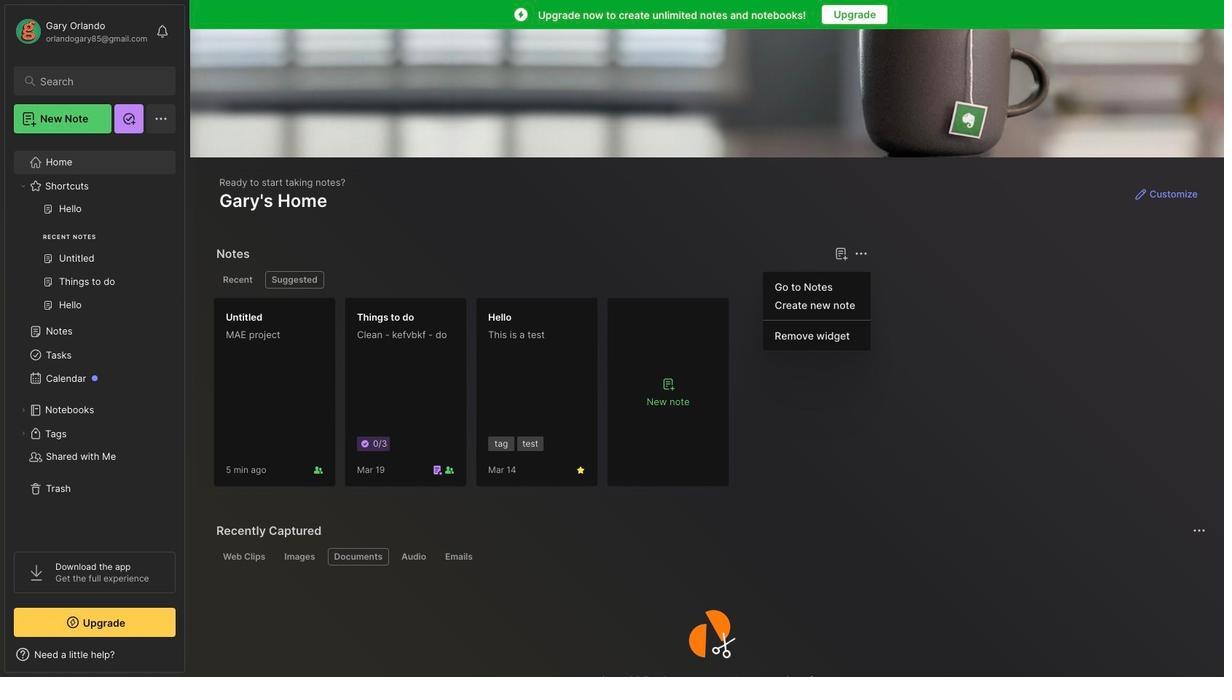 Task type: describe. For each thing, give the bounding box(es) containing it.
more actions image
[[853, 245, 870, 262]]

0 vertical spatial more actions field
[[852, 243, 872, 264]]

more actions image
[[1191, 522, 1208, 539]]

WHAT'S NEW field
[[5, 643, 184, 666]]

none search field inside main element
[[40, 72, 163, 90]]

Account field
[[14, 17, 147, 46]]



Task type: locate. For each thing, give the bounding box(es) containing it.
group
[[14, 198, 175, 326]]

None search field
[[40, 72, 163, 90]]

tree inside main element
[[5, 142, 184, 539]]

dropdown list menu
[[763, 278, 871, 345]]

main element
[[0, 0, 189, 677]]

1 tab list from the top
[[216, 271, 866, 289]]

row group
[[214, 297, 738, 496]]

expand tags image
[[19, 429, 28, 438]]

1 vertical spatial more actions field
[[1189, 520, 1210, 541]]

More actions field
[[852, 243, 872, 264], [1189, 520, 1210, 541]]

expand notebooks image
[[19, 406, 28, 415]]

Search text field
[[40, 74, 163, 88]]

2 tab list from the top
[[216, 548, 1204, 566]]

click to collapse image
[[184, 650, 195, 668]]

0 horizontal spatial more actions field
[[852, 243, 872, 264]]

tree
[[5, 142, 184, 539]]

0 vertical spatial tab list
[[216, 271, 866, 289]]

1 vertical spatial tab list
[[216, 548, 1204, 566]]

1 horizontal spatial more actions field
[[1189, 520, 1210, 541]]

tab list
[[216, 271, 866, 289], [216, 548, 1204, 566]]

tab
[[216, 271, 259, 289], [265, 271, 324, 289], [216, 548, 272, 566], [278, 548, 322, 566], [328, 548, 389, 566], [395, 548, 433, 566], [439, 548, 479, 566]]

group inside tree
[[14, 198, 175, 326]]



Task type: vqa. For each thing, say whether or not it's contained in the screenshot.
IN
no



